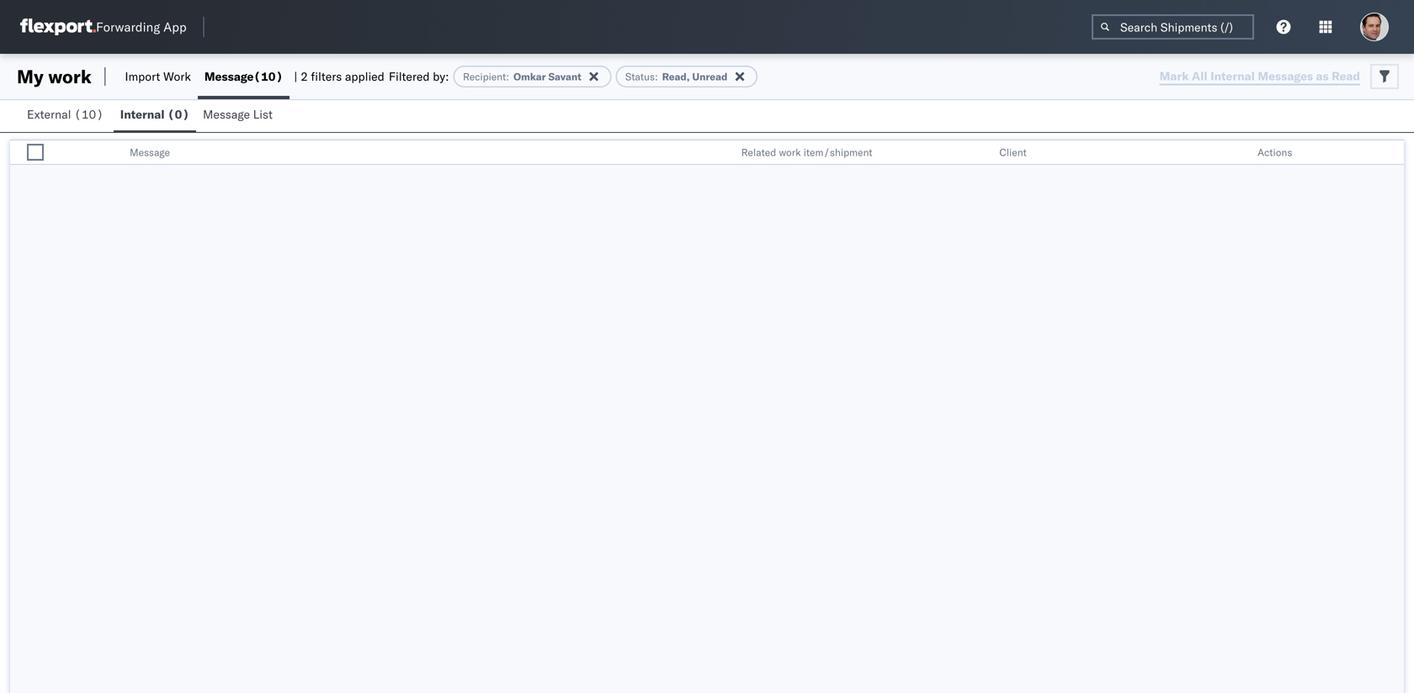 Task type: vqa. For each thing, say whether or not it's contained in the screenshot.
middle 23
no



Task type: describe. For each thing, give the bounding box(es) containing it.
savant
[[548, 70, 582, 83]]

external (10)
[[27, 107, 103, 122]]

|
[[294, 69, 298, 84]]

flexport. image
[[20, 19, 96, 35]]

internal (0) button
[[113, 99, 196, 132]]

forwarding app link
[[20, 19, 187, 35]]

: for status
[[655, 70, 658, 83]]

my work
[[17, 65, 92, 88]]

(0)
[[167, 107, 189, 122]]

list
[[253, 107, 273, 122]]

filters
[[311, 69, 342, 84]]

: for recipient
[[506, 70, 509, 83]]

| 2 filters applied filtered by:
[[294, 69, 449, 84]]

client
[[999, 146, 1027, 159]]

work for my
[[48, 65, 92, 88]]

message for list
[[203, 107, 250, 122]]

message (10)
[[204, 69, 283, 84]]

forwarding
[[96, 19, 160, 35]]

2 vertical spatial message
[[130, 146, 170, 159]]

import work
[[125, 69, 191, 84]]

forwarding app
[[96, 19, 187, 35]]

applied
[[345, 69, 385, 84]]

my
[[17, 65, 44, 88]]



Task type: locate. For each thing, give the bounding box(es) containing it.
read,
[[662, 70, 690, 83]]

internal (0)
[[120, 107, 189, 122]]

related work item/shipment
[[741, 146, 873, 159]]

work for related
[[779, 146, 801, 159]]

1 resize handle column header from the left
[[67, 141, 88, 166]]

message list button
[[196, 99, 283, 132]]

1 : from the left
[[506, 70, 509, 83]]

5 resize handle column header from the left
[[1384, 141, 1404, 166]]

(10) left |
[[254, 69, 283, 84]]

0 vertical spatial message
[[204, 69, 254, 84]]

status
[[625, 70, 655, 83]]

2 : from the left
[[655, 70, 658, 83]]

import
[[125, 69, 160, 84]]

message for (10)
[[204, 69, 254, 84]]

1 vertical spatial message
[[203, 107, 250, 122]]

2
[[301, 69, 308, 84]]

0 vertical spatial (10)
[[254, 69, 283, 84]]

external (10) button
[[20, 99, 113, 132]]

message list
[[203, 107, 273, 122]]

(10) for external (10)
[[74, 107, 103, 122]]

work up external (10)
[[48, 65, 92, 88]]

filtered
[[389, 69, 430, 84]]

: left omkar
[[506, 70, 509, 83]]

message inside button
[[203, 107, 250, 122]]

(10) right "external"
[[74, 107, 103, 122]]

internal
[[120, 107, 165, 122]]

3 resize handle column header from the left
[[971, 141, 991, 166]]

0 horizontal spatial :
[[506, 70, 509, 83]]

0 vertical spatial work
[[48, 65, 92, 88]]

4 resize handle column header from the left
[[1229, 141, 1249, 166]]

recipient
[[463, 70, 506, 83]]

1 horizontal spatial work
[[779, 146, 801, 159]]

None checkbox
[[27, 144, 44, 161]]

related
[[741, 146, 776, 159]]

work right 'related'
[[779, 146, 801, 159]]

work
[[163, 69, 191, 84]]

work
[[48, 65, 92, 88], [779, 146, 801, 159]]

:
[[506, 70, 509, 83], [655, 70, 658, 83]]

0 horizontal spatial (10)
[[74, 107, 103, 122]]

message down internal (0) button
[[130, 146, 170, 159]]

Search Shipments (/) text field
[[1092, 14, 1254, 40]]

resize handle column header for actions
[[1384, 141, 1404, 166]]

1 horizontal spatial :
[[655, 70, 658, 83]]

resize handle column header for related work item/shipment
[[971, 141, 991, 166]]

1 horizontal spatial (10)
[[254, 69, 283, 84]]

resize handle column header for client
[[1229, 141, 1249, 166]]

message up message list
[[204, 69, 254, 84]]

resize handle column header for message
[[713, 141, 733, 166]]

app
[[163, 19, 187, 35]]

message left list on the top left of page
[[203, 107, 250, 122]]

1 vertical spatial work
[[779, 146, 801, 159]]

external
[[27, 107, 71, 122]]

(10)
[[254, 69, 283, 84], [74, 107, 103, 122]]

0 horizontal spatial work
[[48, 65, 92, 88]]

(10) inside "button"
[[74, 107, 103, 122]]

by:
[[433, 69, 449, 84]]

actions
[[1258, 146, 1292, 159]]

recipient : omkar savant
[[463, 70, 582, 83]]

: left the 'read,'
[[655, 70, 658, 83]]

unread
[[692, 70, 728, 83]]

status : read, unread
[[625, 70, 728, 83]]

omkar
[[513, 70, 546, 83]]

2 resize handle column header from the left
[[713, 141, 733, 166]]

1 vertical spatial (10)
[[74, 107, 103, 122]]

item/shipment
[[804, 146, 873, 159]]

message
[[204, 69, 254, 84], [203, 107, 250, 122], [130, 146, 170, 159]]

(10) for message (10)
[[254, 69, 283, 84]]

resize handle column header
[[67, 141, 88, 166], [713, 141, 733, 166], [971, 141, 991, 166], [1229, 141, 1249, 166], [1384, 141, 1404, 166]]

import work button
[[118, 54, 198, 99]]



